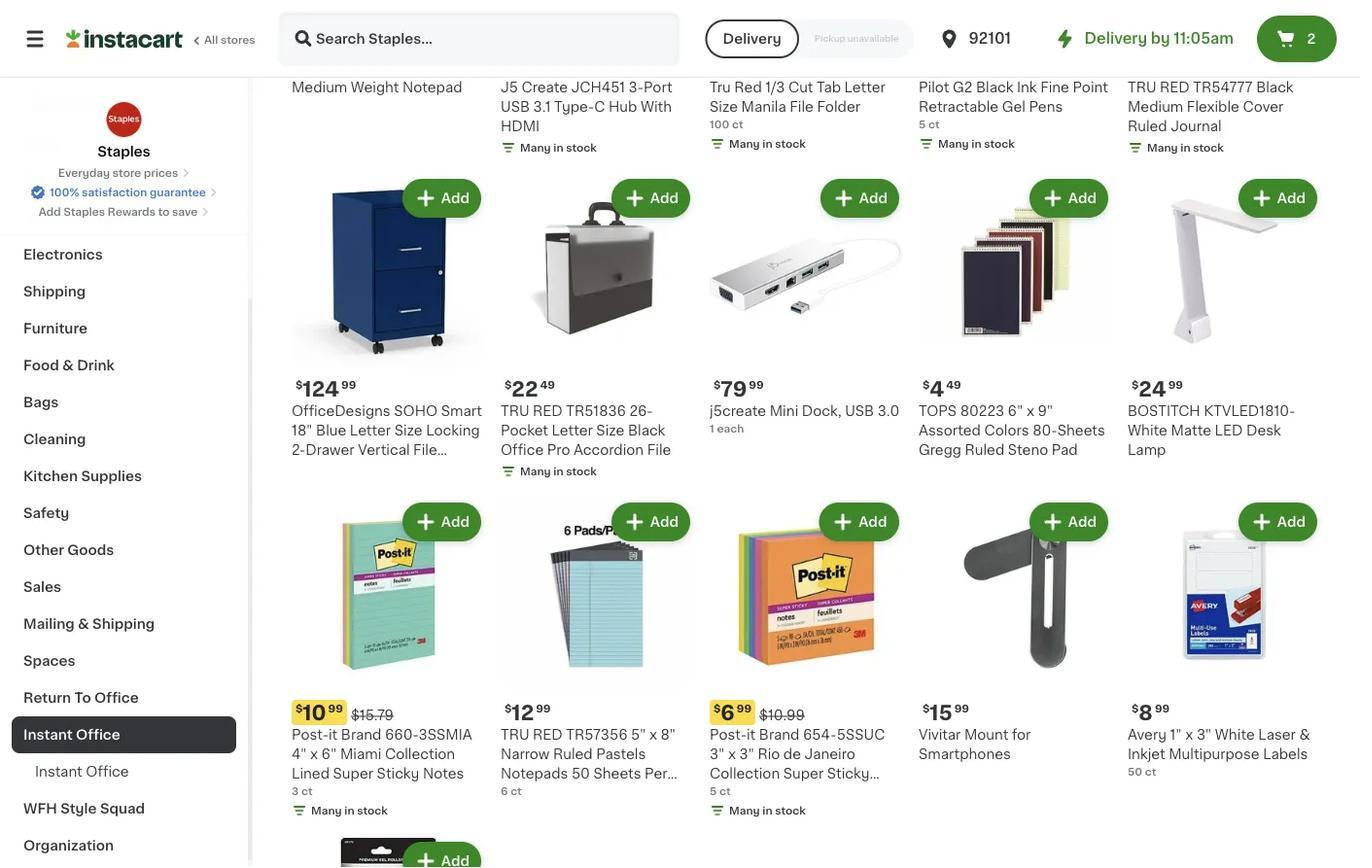 Task type: describe. For each thing, give the bounding box(es) containing it.
wfh style squad link
[[12, 790, 236, 827]]

24
[[1139, 379, 1166, 399]]

labels
[[1263, 748, 1308, 761]]

pilot g2 black ink fine point retractable gel pens 5 ct
[[919, 81, 1108, 130]]

office up the squad
[[86, 765, 129, 779]]

office up paper
[[23, 100, 68, 114]]

avery
[[1128, 728, 1167, 742]]

many in stock down type-
[[520, 142, 597, 153]]

usb inside j5 create jch451 3-port usb 3.1 type-c hub with hdmi
[[501, 100, 530, 114]]

vivitar mount for smartphones
[[919, 728, 1031, 761]]

furniture
[[23, 322, 87, 335]]

add for 12
[[650, 515, 679, 529]]

2
[[1307, 32, 1316, 46]]

add button for 22
[[613, 181, 688, 216]]

port
[[644, 81, 672, 94]]

office down to at the left of page
[[76, 728, 120, 742]]

tru red tr57356 5" x 8" narrow ruled pastels notepads 50 sheets per pad
[[501, 728, 676, 800]]

many down pro
[[520, 466, 551, 477]]

in down retractable
[[972, 139, 981, 149]]

create
[[522, 81, 568, 94]]

bostitch
[[1128, 404, 1200, 418]]

add staples rewards to save link
[[39, 204, 209, 220]]

many in stock down journal
[[1147, 142, 1224, 153]]

delivery for delivery by 11:05am
[[1085, 32, 1147, 46]]

0 horizontal spatial 6
[[501, 786, 508, 797]]

stock down "gel"
[[984, 139, 1015, 149]]

sheets inside tops 80223 6" x 9" assorted colors 80-sheets gregg ruled steno pad
[[1057, 424, 1105, 437]]

in down manila
[[763, 139, 772, 149]]

tru inside tru red tr54777 black medium flexible cover ruled journal
[[1128, 81, 1156, 94]]

all stores
[[204, 35, 255, 45]]

50 for sheets
[[572, 767, 590, 781]]

sheets inside tru red tr57356 5" x 8" narrow ruled pastels notepads 50 sheets per pad
[[593, 767, 641, 781]]

pastels
[[596, 748, 646, 761]]

$ for officedesigns soho smart 18" blue letter size locking 2-drawer vertical file cabinet
[[296, 380, 303, 390]]

Search field
[[280, 14, 678, 64]]

stock down tru red 1/3 cut tab letter size manila file folder 100 ct
[[775, 139, 806, 149]]

1 horizontal spatial shipping
[[92, 617, 155, 631]]

post- inside $ 10 99 $15.79 post-it brand 660-3ssmia 4" x 6" miami collection lined super sticky notes 3 ct
[[292, 728, 329, 742]]

add for 15
[[1068, 515, 1097, 529]]

124
[[303, 379, 339, 399]]

furniture link
[[12, 310, 236, 347]]

locking
[[426, 424, 480, 437]]

100% satisfaction guarantee
[[50, 187, 206, 198]]

$ for bostitch ktvled1810- white matte led desk lamp
[[1132, 380, 1139, 390]]

other goods link
[[12, 532, 236, 569]]

add button for 12
[[613, 505, 688, 540]]

miami
[[340, 748, 381, 761]]

it inside post-it brand 654-5ssuc 3" x 3" rio de janeiro collection super sticky notes
[[747, 728, 756, 742]]

& for drink
[[62, 359, 74, 372]]

product group containing 12
[[501, 499, 694, 800]]

stock down journal
[[1193, 142, 1224, 153]]

many down lined
[[311, 805, 342, 816]]

pro
[[547, 443, 570, 457]]

1 vertical spatial instant
[[35, 765, 82, 779]]

white inside avery 1" x 3" white laser & inkjet multipurpose labels 50 ct
[[1215, 728, 1255, 742]]

stock down post-it brand 654-5ssuc 3" x 3" rio de janeiro collection super sticky notes
[[775, 805, 806, 816]]

many down 5 ct in the right of the page
[[729, 805, 760, 816]]

drink
[[77, 359, 115, 372]]

10 for $ 10 99 $15.79 post-it brand 660-3ssmia 4" x 6" miami collection lined super sticky notes 3 ct
[[303, 702, 326, 723]]

save
[[172, 207, 198, 217]]

$ 12 99 for tru
[[505, 702, 551, 723]]

inkjet
[[1128, 748, 1165, 761]]

$ 8 99
[[1132, 702, 1170, 723]]

return to office
[[23, 691, 139, 705]]

80223
[[960, 404, 1004, 418]]

janeiro
[[805, 748, 855, 761]]

5"
[[631, 728, 646, 742]]

99 inside $ 6 99
[[737, 703, 752, 714]]

paper link
[[12, 125, 236, 162]]

$ for tru red tr51836 26- pocket letter size black office pro accordion file
[[505, 380, 512, 390]]

49 for 22
[[540, 380, 555, 390]]

5 inside pilot g2 black ink fine point retractable gel pens 5 ct
[[919, 119, 926, 130]]

5 ct
[[710, 786, 731, 797]]

$ 22 49
[[505, 379, 555, 399]]

add for 24
[[1277, 192, 1306, 205]]

0 horizontal spatial shipping
[[23, 285, 86, 298]]

staples logo image
[[105, 101, 142, 138]]

many in stock down retractable
[[938, 139, 1015, 149]]

desk
[[1246, 424, 1281, 437]]

supplies for printer supplies
[[74, 174, 135, 188]]

add button for 124
[[404, 181, 479, 216]]

notepads
[[501, 767, 568, 781]]

1 instant office link from the top
[[12, 716, 236, 753]]

school
[[23, 211, 72, 225]]

cleaning link
[[12, 421, 236, 458]]

for
[[1012, 728, 1031, 742]]

white inside bostitch ktvled1810- white matte led desk lamp
[[1128, 424, 1167, 437]]

ruled for tru red tr57356 5" x 8" narrow ruled pastels notepads 50 sheets per pad
[[553, 748, 593, 761]]

black inside tru red tr51836 26- pocket letter size black office pro accordion file
[[628, 424, 665, 437]]

vivitar
[[919, 728, 961, 742]]

$ for tru red 1/3 cut tab letter size manila file folder
[[714, 56, 721, 67]]

50 for ct
[[1128, 767, 1142, 777]]

j5
[[501, 81, 518, 94]]

file inside tru red 1/3 cut tab letter size manila file folder 100 ct
[[790, 100, 814, 114]]

92101
[[969, 32, 1011, 46]]

school supplies
[[23, 211, 136, 225]]

organization link
[[12, 827, 236, 864]]

9"
[[1038, 404, 1053, 418]]

6" inside tops 80223 6" x 9" assorted colors 80-sheets gregg ruled steno pad
[[1008, 404, 1023, 418]]

many down the hdmi
[[520, 142, 551, 153]]

add for 124
[[441, 192, 470, 205]]

blue
[[316, 424, 346, 437]]

in down journal
[[1181, 142, 1190, 153]]

wfh style squad
[[23, 802, 145, 816]]

many in stock down lined
[[311, 805, 388, 816]]

with
[[641, 100, 672, 114]]

ktvled1810-
[[1204, 404, 1295, 418]]

mailing
[[23, 617, 74, 631]]

0 vertical spatial staples
[[98, 145, 150, 158]]

avery 1" x 3" white laser & inkjet multipurpose labels 50 ct
[[1128, 728, 1310, 777]]

in down type-
[[553, 142, 563, 153]]

gregg
[[919, 443, 961, 457]]

cut
[[788, 81, 813, 94]]

letter for 124
[[350, 424, 391, 437]]

$ 6 99
[[714, 702, 752, 723]]

hdmi
[[501, 120, 540, 133]]

product group containing 10
[[292, 499, 485, 822]]

$ 4 49
[[923, 379, 961, 399]]

fine
[[1040, 81, 1069, 94]]

1 horizontal spatial 6
[[721, 702, 735, 723]]

brand inside $ 10 99 $15.79 post-it brand 660-3ssmia 4" x 6" miami collection lined super sticky notes 3 ct
[[341, 728, 381, 742]]

99 for medium weight notepad
[[327, 56, 342, 67]]

$ for vivitar mount for smartphones
[[923, 703, 930, 714]]

tops 80223 6" x 9" assorted colors 80-sheets gregg ruled steno pad
[[919, 404, 1105, 457]]

soho
[[394, 404, 438, 418]]

j5create
[[710, 404, 766, 418]]

cover
[[1243, 100, 1284, 114]]

$ inside $ 10 99 $15.79 post-it brand 660-3ssmia 4" x 6" miami collection lined super sticky notes 3 ct
[[296, 703, 303, 714]]

ct inside avery 1" x 3" white laser & inkjet multipurpose labels 50 ct
[[1145, 767, 1156, 777]]

it inside $ 10 99 $15.79 post-it brand 660-3ssmia 4" x 6" miami collection lined super sticky notes 3 ct
[[329, 728, 338, 742]]

usb inside j5create mini dock, usb 3.0 1 each
[[845, 404, 874, 418]]

tru for 22
[[501, 404, 529, 418]]

tru red 1/3 cut tab letter size manila file folder 100 ct
[[710, 81, 885, 130]]

food & drink
[[23, 359, 115, 372]]

product group containing 22
[[501, 175, 694, 483]]

rio
[[758, 748, 780, 761]]

bags link
[[12, 384, 236, 421]]

12 for tru
[[512, 702, 534, 723]]

collection inside $ 10 99 $15.79 post-it brand 660-3ssmia 4" x 6" miami collection lined super sticky notes 3 ct
[[385, 748, 455, 761]]

letter for 22
[[552, 424, 593, 437]]

many in stock down pro
[[520, 466, 597, 477]]

black inside tru red tr54777 black medium flexible cover ruled journal
[[1256, 81, 1294, 94]]

tab
[[817, 81, 841, 94]]

product group containing 124
[[292, 175, 485, 476]]

style
[[60, 802, 97, 816]]

school supplies link
[[12, 199, 236, 236]]

660-
[[385, 728, 419, 742]]

to
[[158, 207, 170, 217]]

food & drink link
[[12, 347, 236, 384]]

3" inside avery 1" x 3" white laser & inkjet multipurpose labels 50 ct
[[1197, 728, 1212, 742]]

laser
[[1258, 728, 1296, 742]]

drawer
[[306, 443, 354, 457]]

brand inside post-it brand 654-5ssuc 3" x 3" rio de janeiro collection super sticky notes
[[759, 728, 799, 742]]

notes inside $ 10 99 $15.79 post-it brand 660-3ssmia 4" x 6" miami collection lined super sticky notes 3 ct
[[423, 767, 464, 781]]

in down pro
[[553, 466, 563, 477]]

tru for 12
[[501, 728, 529, 742]]

delivery by 11:05am
[[1085, 32, 1234, 46]]

office right to at the left of page
[[94, 691, 139, 705]]

$ for j5create mini dock, usb 3.0
[[714, 380, 721, 390]]

stock down pro
[[566, 466, 597, 477]]

de
[[783, 748, 801, 761]]

$10.99 original price: $15.79 element
[[292, 700, 485, 725]]

supplies for school supplies
[[75, 211, 136, 225]]

add button for $15.79
[[404, 505, 479, 540]]

organization
[[23, 839, 114, 853]]

tr57356
[[566, 728, 628, 742]]

manila
[[741, 100, 786, 114]]

printer supplies
[[23, 174, 135, 188]]

product group containing 6
[[710, 499, 903, 822]]

file for 124
[[413, 443, 437, 457]]

stock down miami
[[357, 805, 388, 816]]

$10.99
[[759, 709, 805, 722]]

& inside avery 1" x 3" white laser & inkjet multipurpose labels 50 ct
[[1299, 728, 1310, 742]]

jch451
[[571, 81, 625, 94]]

supplies for office supplies
[[71, 100, 132, 114]]



Task type: locate. For each thing, give the bounding box(es) containing it.
instant up wfh
[[35, 765, 82, 779]]

49 inside $ 4 49
[[946, 380, 961, 390]]

0 horizontal spatial 3"
[[710, 748, 725, 761]]

product group containing 4
[[919, 175, 1112, 460]]

1 horizontal spatial usb
[[845, 404, 874, 418]]

ruled
[[1128, 120, 1167, 133], [965, 443, 1004, 457], [553, 748, 593, 761]]

99 for j5create mini dock, usb 3.0
[[749, 380, 764, 390]]

1 vertical spatial red
[[533, 404, 563, 418]]

50 inside tru red tr57356 5" x 8" narrow ruled pastels notepads 50 sheets per pad
[[572, 767, 590, 781]]

0 horizontal spatial sticky
[[377, 767, 419, 781]]

red up flexible
[[1160, 81, 1190, 94]]

mount
[[964, 728, 1009, 742]]

product group containing 79
[[710, 175, 903, 436]]

$ up j5
[[505, 56, 512, 67]]

0 horizontal spatial file
[[413, 443, 437, 457]]

99 inside $ 10 99
[[746, 56, 761, 67]]

12
[[303, 55, 325, 75], [512, 702, 534, 723]]

collection inside post-it brand 654-5ssuc 3" x 3" rio de janeiro collection super sticky notes
[[710, 767, 780, 781]]

0 horizontal spatial sheets
[[593, 767, 641, 781]]

each
[[717, 423, 744, 434]]

staples link
[[98, 101, 150, 161]]

tr51836
[[566, 404, 626, 418]]

usb up the hdmi
[[501, 100, 530, 114]]

79
[[721, 379, 747, 399]]

post-
[[292, 728, 329, 742], [710, 728, 747, 742]]

0 horizontal spatial 10
[[303, 702, 326, 723]]

spaces link
[[12, 643, 236, 680]]

99 right 79 at the right
[[749, 380, 764, 390]]

instacart logo image
[[66, 27, 183, 51]]

1 horizontal spatial white
[[1215, 728, 1255, 742]]

ruled left journal
[[1128, 120, 1167, 133]]

point
[[1073, 81, 1108, 94]]

$ inside the $ 15 99
[[923, 703, 930, 714]]

x inside tops 80223 6" x 9" assorted colors 80-sheets gregg ruled steno pad
[[1027, 404, 1034, 418]]

2-
[[292, 443, 306, 457]]

led
[[1215, 424, 1243, 437]]

red inside tru red tr54777 black medium flexible cover ruled journal
[[1160, 81, 1190, 94]]

2 vertical spatial ruled
[[553, 748, 593, 761]]

matte
[[1171, 424, 1211, 437]]

1/3
[[765, 81, 785, 94]]

$ left $10.99
[[714, 703, 721, 714]]

1 horizontal spatial 50
[[1128, 767, 1142, 777]]

$ 79 99
[[714, 379, 764, 399]]

5 down pilot
[[919, 119, 926, 130]]

brand up miami
[[341, 728, 381, 742]]

instant down return
[[23, 728, 73, 742]]

& right food
[[62, 359, 74, 372]]

in down post-it brand 654-5ssuc 3" x 3" rio de janeiro collection super sticky notes
[[763, 805, 772, 816]]

by
[[1151, 32, 1170, 46]]

mailing & shipping link
[[12, 606, 236, 643]]

99 for officedesigns soho smart 18" blue letter size locking 2-drawer vertical file cabinet
[[341, 380, 356, 390]]

letter inside tru red 1/3 cut tab letter size manila file folder 100 ct
[[844, 81, 885, 94]]

safety link
[[12, 495, 236, 532]]

size for 22
[[596, 424, 624, 437]]

$ inside "$ 79 99"
[[714, 380, 721, 390]]

$ 12 99
[[296, 55, 342, 75], [505, 702, 551, 723]]

0 vertical spatial sheets
[[1057, 424, 1105, 437]]

printer supplies link
[[12, 162, 236, 199]]

service type group
[[705, 19, 914, 58]]

instant office link down to at the left of page
[[12, 716, 236, 753]]

49 right 4
[[946, 380, 961, 390]]

letter up vertical
[[350, 424, 391, 437]]

product group containing 15
[[919, 499, 1112, 764]]

$ up avery
[[1132, 703, 1139, 714]]

99 for vivitar mount for smartphones
[[954, 703, 969, 714]]

size inside tru red tr51836 26- pocket letter size black office pro accordion file
[[596, 424, 624, 437]]

99 inside '$ 124 99'
[[341, 380, 356, 390]]

size inside officedesigns soho smart 18" blue letter size locking 2-drawer vertical file cabinet
[[394, 424, 423, 437]]

2 vertical spatial &
[[1299, 728, 1310, 742]]

many down retractable
[[938, 139, 969, 149]]

1 horizontal spatial 3"
[[739, 748, 754, 761]]

99 up officedesigns
[[341, 380, 356, 390]]

2 horizontal spatial 3"
[[1197, 728, 1212, 742]]

0 vertical spatial 12
[[303, 55, 325, 75]]

99 for tru red tr57356 5" x 8" narrow ruled pastels notepads 50 sheets per pad
[[536, 703, 551, 714]]

file inside tru red tr51836 26- pocket letter size black office pro accordion file
[[647, 443, 671, 457]]

0 vertical spatial collection
[[385, 748, 455, 761]]

sticky inside $ 10 99 $15.79 post-it brand 660-3ssmia 4" x 6" miami collection lined super sticky notes 3 ct
[[377, 767, 419, 781]]

kitchen supplies
[[23, 470, 142, 483]]

2 super from the left
[[783, 767, 824, 781]]

0 vertical spatial notes
[[423, 767, 464, 781]]

$ inside $ 6 99
[[714, 703, 721, 714]]

x inside $ 10 99 $15.79 post-it brand 660-3ssmia 4" x 6" miami collection lined super sticky notes 3 ct
[[310, 748, 318, 761]]

letter inside tru red tr51836 26- pocket letter size black office pro accordion file
[[552, 424, 593, 437]]

1 horizontal spatial pad
[[1052, 443, 1078, 457]]

notes inside post-it brand 654-5ssuc 3" x 3" rio de janeiro collection super sticky notes
[[710, 786, 751, 800]]

2 49 from the left
[[946, 380, 961, 390]]

1 horizontal spatial post-
[[710, 728, 747, 742]]

add for $15.79
[[441, 515, 470, 529]]

2 it from the left
[[747, 728, 756, 742]]

8
[[1139, 702, 1153, 723]]

shipping down the sales link
[[92, 617, 155, 631]]

1 vertical spatial instant office
[[35, 765, 129, 779]]

prices
[[144, 168, 178, 178]]

x right '1"' at right
[[1185, 728, 1193, 742]]

cleaning
[[23, 433, 86, 446]]

1 brand from the left
[[341, 728, 381, 742]]

$ up the medium weight notepad
[[296, 56, 303, 67]]

$ for avery 1" x 3" white laser & inkjet multipurpose labels
[[1132, 703, 1139, 714]]

18"
[[292, 424, 313, 437]]

1 49 from the left
[[540, 380, 555, 390]]

delivery inside button
[[723, 32, 781, 46]]

colors
[[984, 424, 1029, 437]]

tru inside tru red tr51836 26- pocket letter size black office pro accordion file
[[501, 404, 529, 418]]

1 horizontal spatial notes
[[710, 786, 751, 800]]

$ inside $ 52 99
[[505, 56, 512, 67]]

letter up folder
[[844, 81, 885, 94]]

1 horizontal spatial sheets
[[1057, 424, 1105, 437]]

product group
[[292, 175, 485, 476], [501, 175, 694, 483], [710, 175, 903, 436], [919, 175, 1112, 460], [1128, 175, 1321, 460], [292, 499, 485, 822], [501, 499, 694, 800], [710, 499, 903, 822], [919, 499, 1112, 764], [1128, 499, 1321, 780], [292, 838, 485, 867]]

1 horizontal spatial ruled
[[965, 443, 1004, 457]]

0 horizontal spatial 12
[[303, 55, 325, 75]]

medium left the weight
[[292, 81, 347, 94]]

0 horizontal spatial medium
[[292, 81, 347, 94]]

1 vertical spatial medium
[[1128, 100, 1183, 114]]

pad down 80-
[[1052, 443, 1078, 457]]

collection up 5 ct in the right of the page
[[710, 767, 780, 781]]

$ up narrow
[[505, 703, 512, 714]]

1"
[[1170, 728, 1182, 742]]

1 vertical spatial 5
[[710, 786, 717, 797]]

red down $ 22 49
[[533, 404, 563, 418]]

instant office down return to office
[[23, 728, 120, 742]]

1 horizontal spatial medium
[[1128, 100, 1183, 114]]

staples down 100%
[[64, 207, 105, 217]]

3" left rio
[[739, 748, 754, 761]]

$
[[296, 56, 303, 67], [505, 56, 512, 67], [714, 56, 721, 67], [296, 380, 303, 390], [505, 380, 512, 390], [714, 380, 721, 390], [923, 380, 930, 390], [1132, 380, 1139, 390], [296, 703, 303, 714], [505, 703, 512, 714], [714, 703, 721, 714], [923, 703, 930, 714], [1132, 703, 1139, 714]]

usb left 3.0
[[845, 404, 874, 418]]

99 right 8
[[1155, 703, 1170, 714]]

2 brand from the left
[[759, 728, 799, 742]]

99 up red
[[746, 56, 761, 67]]

50 down the inkjet
[[1128, 767, 1142, 777]]

0 horizontal spatial usb
[[501, 100, 530, 114]]

1 vertical spatial 10
[[303, 702, 326, 723]]

1 vertical spatial pad
[[501, 786, 527, 800]]

1 vertical spatial white
[[1215, 728, 1255, 742]]

mailing & shipping
[[23, 617, 155, 631]]

0 horizontal spatial ruled
[[553, 748, 593, 761]]

pad
[[1052, 443, 1078, 457], [501, 786, 527, 800]]

add button for 8
[[1240, 505, 1315, 540]]

99 inside the $ 15 99
[[954, 703, 969, 714]]

12 for medium
[[303, 55, 325, 75]]

pad inside tops 80223 6" x 9" assorted colors 80-sheets gregg ruled steno pad
[[1052, 443, 1078, 457]]

ruled down the tr57356
[[553, 748, 593, 761]]

red
[[1160, 81, 1190, 94], [533, 404, 563, 418], [533, 728, 563, 742]]

medium up journal
[[1128, 100, 1183, 114]]

2 post- from the left
[[710, 728, 747, 742]]

&
[[62, 359, 74, 372], [78, 617, 89, 631], [1299, 728, 1310, 742]]

black inside pilot g2 black ink fine point retractable gel pens 5 ct
[[976, 81, 1013, 94]]

1 horizontal spatial black
[[976, 81, 1013, 94]]

shipping
[[23, 285, 86, 298], [92, 617, 155, 631]]

15
[[930, 702, 952, 723]]

1 horizontal spatial 10
[[721, 55, 744, 75]]

100%
[[50, 187, 79, 198]]

super inside $ 10 99 $15.79 post-it brand 660-3ssmia 4" x 6" miami collection lined super sticky notes 3 ct
[[333, 767, 373, 781]]

other goods
[[23, 543, 114, 557]]

0 horizontal spatial delivery
[[723, 32, 781, 46]]

1 horizontal spatial 6"
[[1008, 404, 1023, 418]]

1 vertical spatial shipping
[[92, 617, 155, 631]]

ruled inside tru red tr57356 5" x 8" narrow ruled pastels notepads 50 sheets per pad
[[553, 748, 593, 761]]

10 inside $ 10 99 $15.79 post-it brand 660-3ssmia 4" x 6" miami collection lined super sticky notes 3 ct
[[303, 702, 326, 723]]

2 horizontal spatial file
[[790, 100, 814, 114]]

6 ct
[[501, 786, 522, 797]]

0 horizontal spatial black
[[628, 424, 665, 437]]

1 vertical spatial 6
[[501, 786, 508, 797]]

$ 12 99 up narrow
[[505, 702, 551, 723]]

$15.79
[[351, 709, 394, 722]]

notepad
[[403, 81, 462, 94]]

sales
[[23, 580, 61, 594]]

add for 8
[[1277, 515, 1306, 529]]

goods
[[67, 543, 114, 557]]

2 vertical spatial tru
[[501, 728, 529, 742]]

6" up colors
[[1008, 404, 1023, 418]]

x inside tru red tr57356 5" x 8" narrow ruled pastels notepads 50 sheets per pad
[[649, 728, 657, 742]]

delivery for delivery
[[723, 32, 781, 46]]

add staples rewards to save
[[39, 207, 198, 217]]

$ up tops
[[923, 380, 930, 390]]

1 vertical spatial 6"
[[321, 748, 337, 761]]

6" inside $ 10 99 $15.79 post-it brand 660-3ssmia 4" x 6" miami collection lined super sticky notes 3 ct
[[321, 748, 337, 761]]

black up "gel"
[[976, 81, 1013, 94]]

0 horizontal spatial super
[[333, 767, 373, 781]]

1 vertical spatial sheets
[[593, 767, 641, 781]]

super
[[333, 767, 373, 781], [783, 767, 824, 781]]

$6.99 original price: $10.99 element
[[710, 700, 903, 725]]

mini
[[770, 404, 798, 418]]

2 sticky from the left
[[827, 767, 870, 781]]

instant office
[[23, 728, 120, 742], [35, 765, 129, 779]]

stock down j5 create jch451 3-port usb 3.1 type-c hub with hdmi
[[566, 142, 597, 153]]

tru up narrow
[[501, 728, 529, 742]]

0 horizontal spatial post-
[[292, 728, 329, 742]]

tru up 'pocket'
[[501, 404, 529, 418]]

1 vertical spatial usb
[[845, 404, 874, 418]]

1 horizontal spatial collection
[[710, 767, 780, 781]]

49 for 4
[[946, 380, 961, 390]]

tru inside tru red tr57356 5" x 8" narrow ruled pastels notepads 50 sheets per pad
[[501, 728, 529, 742]]

3" up multipurpose
[[1197, 728, 1212, 742]]

0 vertical spatial pad
[[1052, 443, 1078, 457]]

size up 100
[[710, 100, 738, 114]]

sticky inside post-it brand 654-5ssuc 3" x 3" rio de janeiro collection super sticky notes
[[827, 767, 870, 781]]

product group containing 8
[[1128, 499, 1321, 780]]

to
[[74, 691, 91, 705]]

white up multipurpose
[[1215, 728, 1255, 742]]

instant office link up the squad
[[12, 753, 236, 790]]

ruled down colors
[[965, 443, 1004, 457]]

it down $ 6 99
[[747, 728, 756, 742]]

99 up the medium weight notepad
[[327, 56, 342, 67]]

0 horizontal spatial letter
[[350, 424, 391, 437]]

file inside officedesigns soho smart 18" blue letter size locking 2-drawer vertical file cabinet
[[413, 443, 437, 457]]

99 inside $ 8 99
[[1155, 703, 1170, 714]]

shipping up furniture
[[23, 285, 86, 298]]

x right 5"
[[649, 728, 657, 742]]

ct inside $ 10 99 $15.79 post-it brand 660-3ssmia 4" x 6" miami collection lined super sticky notes 3 ct
[[301, 786, 313, 797]]

add button for 4
[[1031, 181, 1106, 216]]

50 down the tr57356
[[572, 767, 590, 781]]

file down locking
[[413, 443, 437, 457]]

red for 22
[[533, 404, 563, 418]]

red for 12
[[533, 728, 563, 742]]

multipurpose
[[1169, 748, 1259, 761]]

$ inside $ 22 49
[[505, 380, 512, 390]]

2 horizontal spatial black
[[1256, 81, 1294, 94]]

red up narrow
[[533, 728, 563, 742]]

supplies
[[71, 100, 132, 114], [74, 174, 135, 188], [75, 211, 136, 225], [81, 470, 142, 483]]

0 horizontal spatial collection
[[385, 748, 455, 761]]

collection
[[385, 748, 455, 761], [710, 767, 780, 781]]

store
[[113, 168, 141, 178]]

0 vertical spatial ruled
[[1128, 120, 1167, 133]]

many in stock down manila
[[729, 139, 806, 149]]

1 it from the left
[[329, 728, 338, 742]]

size up accordion
[[596, 424, 624, 437]]

0 horizontal spatial notes
[[423, 767, 464, 781]]

add for 79
[[859, 192, 888, 205]]

many in stock down 5 ct in the right of the page
[[729, 805, 806, 816]]

super down de in the right of the page
[[783, 767, 824, 781]]

1 horizontal spatial $ 12 99
[[505, 702, 551, 723]]

1 post- from the left
[[292, 728, 329, 742]]

super down miami
[[333, 767, 373, 781]]

0 horizontal spatial 5
[[710, 786, 717, 797]]

ruled inside tops 80223 6" x 9" assorted colors 80-sheets gregg ruled steno pad
[[965, 443, 1004, 457]]

add button for 24
[[1240, 181, 1315, 216]]

99 right 24
[[1168, 380, 1183, 390]]

0 vertical spatial 10
[[721, 55, 744, 75]]

0 vertical spatial red
[[1160, 81, 1190, 94]]

c
[[594, 100, 605, 114]]

8"
[[661, 728, 676, 742]]

size
[[710, 100, 738, 114], [394, 424, 423, 437], [596, 424, 624, 437]]

$ 12 99 for medium
[[296, 55, 342, 75]]

0 vertical spatial instant
[[23, 728, 73, 742]]

10 up tru
[[721, 55, 744, 75]]

& for shipping
[[78, 617, 89, 631]]

x left 9"
[[1027, 404, 1034, 418]]

lamp
[[1128, 443, 1166, 457]]

rewards
[[108, 207, 155, 217]]

sales link
[[12, 569, 236, 606]]

add for 22
[[650, 192, 679, 205]]

letter up pro
[[552, 424, 593, 437]]

1 horizontal spatial letter
[[552, 424, 593, 437]]

0 vertical spatial instant office
[[23, 728, 120, 742]]

guarantee
[[150, 187, 206, 198]]

1 super from the left
[[333, 767, 373, 781]]

add button for 15
[[1031, 505, 1106, 540]]

ct inside pilot g2 black ink fine point retractable gel pens 5 ct
[[928, 119, 940, 130]]

ct inside tru red 1/3 cut tab letter size manila file folder 100 ct
[[732, 119, 743, 130]]

1 horizontal spatial &
[[78, 617, 89, 631]]

pilot
[[919, 81, 949, 94]]

per
[[645, 767, 667, 781]]

red inside tru red tr51836 26- pocket letter size black office pro accordion file
[[533, 404, 563, 418]]

0 vertical spatial shipping
[[23, 285, 86, 298]]

99 for avery 1" x 3" white laser & inkjet multipurpose labels
[[1155, 703, 1170, 714]]

1 horizontal spatial delivery
[[1085, 32, 1147, 46]]

size for 124
[[394, 424, 423, 437]]

2 instant office link from the top
[[12, 753, 236, 790]]

1 horizontal spatial 49
[[946, 380, 961, 390]]

0 horizontal spatial it
[[329, 728, 338, 742]]

$ inside $ 8 99
[[1132, 703, 1139, 714]]

medium
[[292, 81, 347, 94], [1128, 100, 1183, 114]]

99 left $10.99
[[737, 703, 752, 714]]

0 horizontal spatial 50
[[572, 767, 590, 781]]

49 inside $ 22 49
[[540, 380, 555, 390]]

1 vertical spatial notes
[[710, 786, 751, 800]]

supplies for kitchen supplies
[[81, 470, 142, 483]]

$ up vivitar
[[923, 703, 930, 714]]

instant office link
[[12, 716, 236, 753], [12, 753, 236, 790]]

j5 create jch451 3-port usb 3.1 type-c hub with hdmi
[[501, 81, 672, 133]]

3
[[292, 786, 299, 797]]

0 vertical spatial 6
[[721, 702, 735, 723]]

size inside tru red 1/3 cut tab letter size manila file folder 100 ct
[[710, 100, 738, 114]]

many down journal
[[1147, 142, 1178, 153]]

hub
[[609, 100, 637, 114]]

0 vertical spatial usb
[[501, 100, 530, 114]]

pad inside tru red tr57356 5" x 8" narrow ruled pastels notepads 50 sheets per pad
[[501, 786, 527, 800]]

$ inside $ 4 49
[[923, 380, 930, 390]]

cabinet
[[292, 463, 346, 476]]

type-
[[554, 100, 594, 114]]

many down 100
[[729, 139, 760, 149]]

99 up narrow
[[536, 703, 551, 714]]

0 horizontal spatial size
[[394, 424, 423, 437]]

$ 12 99 up the medium weight notepad
[[296, 55, 342, 75]]

$ for medium weight notepad
[[296, 56, 303, 67]]

99 for bostitch ktvled1810- white matte led desk lamp
[[1168, 380, 1183, 390]]

1 vertical spatial ruled
[[965, 443, 1004, 457]]

$ for j5 create jch451 3-port usb 3.1 type-c hub with hdmi
[[505, 56, 512, 67]]

2 horizontal spatial letter
[[844, 81, 885, 94]]

$ up 18"
[[296, 380, 303, 390]]

pad down notepads
[[501, 786, 527, 800]]

$ 24 99
[[1132, 379, 1183, 399]]

post- inside post-it brand 654-5ssuc 3" x 3" rio de janeiro collection super sticky notes
[[710, 728, 747, 742]]

add for 4
[[1068, 192, 1097, 205]]

1 sticky from the left
[[377, 767, 419, 781]]

1 horizontal spatial brand
[[759, 728, 799, 742]]

6" up lined
[[321, 748, 337, 761]]

smart
[[441, 404, 482, 418]]

white
[[1128, 424, 1167, 437], [1215, 728, 1255, 742]]

post- up 4"
[[292, 728, 329, 742]]

product group containing 24
[[1128, 175, 1321, 460]]

office inside tru red tr51836 26- pocket letter size black office pro accordion file
[[501, 443, 544, 457]]

$ inside $ 10 99
[[714, 56, 721, 67]]

1 horizontal spatial size
[[596, 424, 624, 437]]

pens
[[1029, 100, 1063, 114]]

$ inside $ 24 99
[[1132, 380, 1139, 390]]

99 for tru red 1/3 cut tab letter size manila file folder
[[746, 56, 761, 67]]

0 horizontal spatial white
[[1128, 424, 1167, 437]]

2 vertical spatial red
[[533, 728, 563, 742]]

1 vertical spatial staples
[[64, 207, 105, 217]]

many
[[729, 139, 760, 149], [938, 139, 969, 149], [520, 142, 551, 153], [1147, 142, 1178, 153], [520, 466, 551, 477], [311, 805, 342, 816], [729, 805, 760, 816]]

staples up the "everyday store prices" 'link'
[[98, 145, 150, 158]]

black down the 26- at the left top
[[628, 424, 665, 437]]

x inside post-it brand 654-5ssuc 3" x 3" rio de janeiro collection super sticky notes
[[728, 748, 736, 761]]

0 vertical spatial tru
[[1128, 81, 1156, 94]]

0 vertical spatial white
[[1128, 424, 1167, 437]]

6 left $10.99
[[721, 702, 735, 723]]

1 vertical spatial &
[[78, 617, 89, 631]]

delivery inside 'link'
[[1085, 32, 1147, 46]]

2 horizontal spatial &
[[1299, 728, 1310, 742]]

in down miami
[[344, 805, 354, 816]]

file for 22
[[647, 443, 671, 457]]

None search field
[[278, 12, 680, 66]]

2 horizontal spatial size
[[710, 100, 738, 114]]

x right 4"
[[310, 748, 318, 761]]

1 horizontal spatial 12
[[512, 702, 534, 723]]

1 vertical spatial tru
[[501, 404, 529, 418]]

usb
[[501, 100, 530, 114], [845, 404, 874, 418]]

99 inside $ 10 99 $15.79 post-it brand 660-3ssmia 4" x 6" miami collection lined super sticky notes 3 ct
[[328, 703, 343, 714]]

50
[[1128, 767, 1142, 777], [572, 767, 590, 781]]

1 vertical spatial $ 12 99
[[505, 702, 551, 723]]

$ for tru red tr57356 5" x 8" narrow ruled pastels notepads 50 sheets per pad
[[505, 703, 512, 714]]

1 horizontal spatial 5
[[919, 119, 926, 130]]

10 for $ 10 99
[[721, 55, 744, 75]]

99 inside $ 24 99
[[1168, 380, 1183, 390]]

654-
[[803, 728, 837, 742]]

medium inside tru red tr54777 black medium flexible cover ruled journal
[[1128, 100, 1183, 114]]

$ up j5create
[[714, 380, 721, 390]]

1 horizontal spatial file
[[647, 443, 671, 457]]

$ up 'pocket'
[[505, 380, 512, 390]]

99 inside $ 52 99
[[540, 56, 555, 67]]

0 horizontal spatial 6"
[[321, 748, 337, 761]]

$ up 4"
[[296, 703, 303, 714]]

ruled for tru red tr54777 black medium flexible cover ruled journal
[[1128, 120, 1167, 133]]

0 vertical spatial $ 12 99
[[296, 55, 342, 75]]

$6.49 original price: $8.99 element
[[919, 52, 1112, 78]]

red inside tru red tr57356 5" x 8" narrow ruled pastels notepads 50 sheets per pad
[[533, 728, 563, 742]]

sheets
[[1057, 424, 1105, 437], [593, 767, 641, 781]]

12 up narrow
[[512, 702, 534, 723]]

0 horizontal spatial &
[[62, 359, 74, 372]]

2 horizontal spatial ruled
[[1128, 120, 1167, 133]]

everyday store prices link
[[58, 165, 190, 181]]

sticky down 660-
[[377, 767, 419, 781]]

99 for j5 create jch451 3-port usb 3.1 type-c hub with hdmi
[[540, 56, 555, 67]]

super inside post-it brand 654-5ssuc 3" x 3" rio de janeiro collection super sticky notes
[[783, 767, 824, 781]]

tru
[[1128, 81, 1156, 94], [501, 404, 529, 418], [501, 728, 529, 742]]

x inside avery 1" x 3" white laser & inkjet multipurpose labels 50 ct
[[1185, 728, 1193, 742]]

add button for 79
[[822, 181, 897, 216]]

$ inside '$ 124 99'
[[296, 380, 303, 390]]

50 inside avery 1" x 3" white laser & inkjet multipurpose labels 50 ct
[[1128, 767, 1142, 777]]

1 vertical spatial collection
[[710, 767, 780, 781]]

0 vertical spatial 5
[[919, 119, 926, 130]]

$ for tops 80223 6" x 9" assorted colors 80-sheets gregg ruled steno pad
[[923, 380, 930, 390]]

0 vertical spatial 6"
[[1008, 404, 1023, 418]]

99 inside "$ 79 99"
[[749, 380, 764, 390]]

letter inside officedesigns soho smart 18" blue letter size locking 2-drawer vertical file cabinet
[[350, 424, 391, 437]]

10 up 4"
[[303, 702, 326, 723]]

$ 10 99 $15.79 post-it brand 660-3ssmia 4" x 6" miami collection lined super sticky notes 3 ct
[[292, 702, 472, 797]]

brand down $10.99
[[759, 728, 799, 742]]

electronics link
[[12, 236, 236, 273]]

0 horizontal spatial $ 12 99
[[296, 55, 342, 75]]

ruled inside tru red tr54777 black medium flexible cover ruled journal
[[1128, 120, 1167, 133]]

delivery by 11:05am link
[[1053, 27, 1234, 51]]



Task type: vqa. For each thing, say whether or not it's contained in the screenshot.
An shopper setting a bag of groceries down at someone's door. image
no



